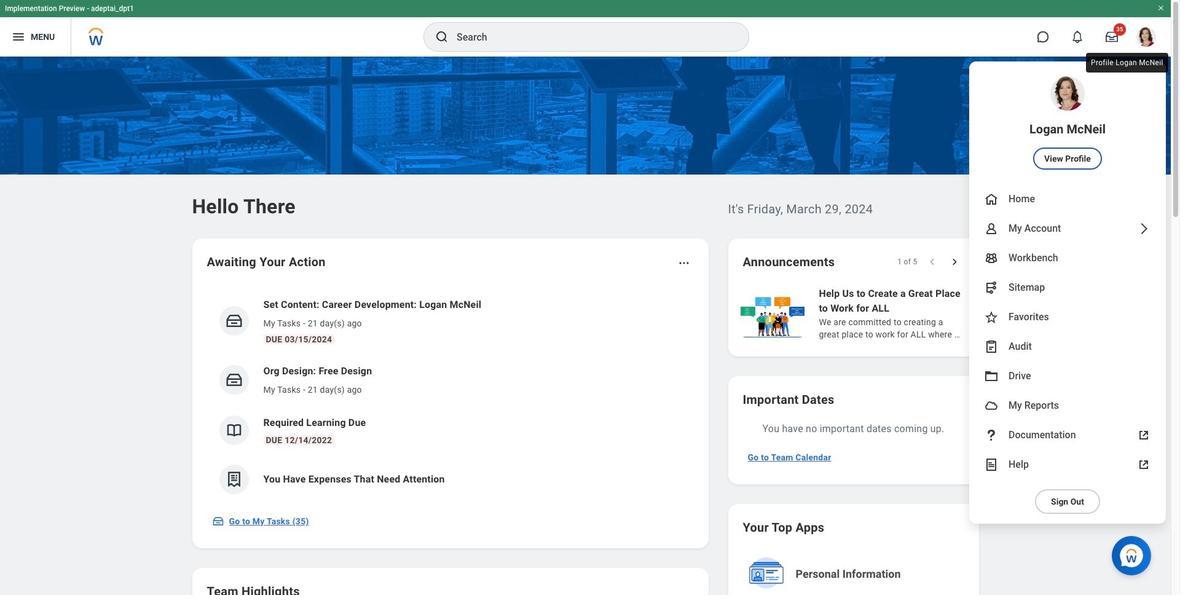 Task type: vqa. For each thing, say whether or not it's contained in the screenshot.
Profile Logan McNeil image
no



Task type: locate. For each thing, give the bounding box(es) containing it.
6 menu item from the top
[[970, 303, 1166, 332]]

1 ext link image from the top
[[1137, 428, 1152, 443]]

contact card matrix manager image
[[984, 251, 999, 266]]

chevron right small image
[[948, 256, 961, 268]]

search image
[[435, 30, 449, 44]]

0 vertical spatial inbox image
[[225, 371, 243, 389]]

justify image
[[11, 30, 26, 44]]

inbox image
[[225, 371, 243, 389], [212, 515, 224, 528]]

endpoints image
[[984, 280, 999, 295]]

ext link image for question icon
[[1137, 428, 1152, 443]]

banner
[[0, 0, 1171, 524]]

status
[[898, 257, 918, 267]]

logan mcneil image
[[1137, 27, 1157, 47]]

home image
[[984, 192, 999, 207]]

2 ext link image from the top
[[1137, 457, 1152, 472]]

4 menu item from the top
[[970, 243, 1166, 273]]

tooltip
[[1084, 50, 1171, 75]]

folder open image
[[984, 369, 999, 384]]

1 vertical spatial ext link image
[[1137, 457, 1152, 472]]

notifications large image
[[1072, 31, 1084, 43]]

user image
[[984, 221, 999, 236]]

dashboard expenses image
[[225, 470, 243, 489]]

question image
[[984, 428, 999, 443]]

menu item
[[970, 61, 1166, 184], [970, 184, 1166, 214], [970, 214, 1166, 243], [970, 243, 1166, 273], [970, 273, 1166, 303], [970, 303, 1166, 332], [970, 332, 1166, 362], [970, 362, 1166, 391], [970, 391, 1166, 421], [970, 421, 1166, 450], [970, 450, 1166, 480]]

main content
[[0, 57, 1181, 595]]

close environment banner image
[[1158, 4, 1165, 12]]

chevron right image
[[1137, 221, 1152, 236]]

0 horizontal spatial inbox image
[[212, 515, 224, 528]]

chevron left small image
[[926, 256, 939, 268]]

ext link image
[[1137, 428, 1152, 443], [1137, 457, 1152, 472]]

list
[[738, 285, 1181, 342], [207, 288, 694, 504]]

7 menu item from the top
[[970, 332, 1166, 362]]

Search Workday  search field
[[457, 23, 724, 50]]

0 vertical spatial ext link image
[[1137, 428, 1152, 443]]

1 horizontal spatial list
[[738, 285, 1181, 342]]

menu
[[970, 61, 1166, 524]]

9 menu item from the top
[[970, 391, 1166, 421]]

2 menu item from the top
[[970, 184, 1166, 214]]

1 menu item from the top
[[970, 61, 1166, 184]]



Task type: describe. For each thing, give the bounding box(es) containing it.
document image
[[984, 457, 999, 472]]

inbox image
[[225, 312, 243, 330]]

10 menu item from the top
[[970, 421, 1166, 450]]

ext link image for document image
[[1137, 457, 1152, 472]]

1 horizontal spatial inbox image
[[225, 371, 243, 389]]

star image
[[984, 310, 999, 325]]

5 menu item from the top
[[970, 273, 1166, 303]]

inbox large image
[[1106, 31, 1118, 43]]

avatar image
[[984, 398, 999, 413]]

8 menu item from the top
[[970, 362, 1166, 391]]

paste image
[[984, 339, 999, 354]]

3 menu item from the top
[[970, 214, 1166, 243]]

book open image
[[225, 421, 243, 440]]

1 vertical spatial inbox image
[[212, 515, 224, 528]]

related actions image
[[678, 257, 690, 269]]

11 menu item from the top
[[970, 450, 1166, 480]]

0 horizontal spatial list
[[207, 288, 694, 504]]



